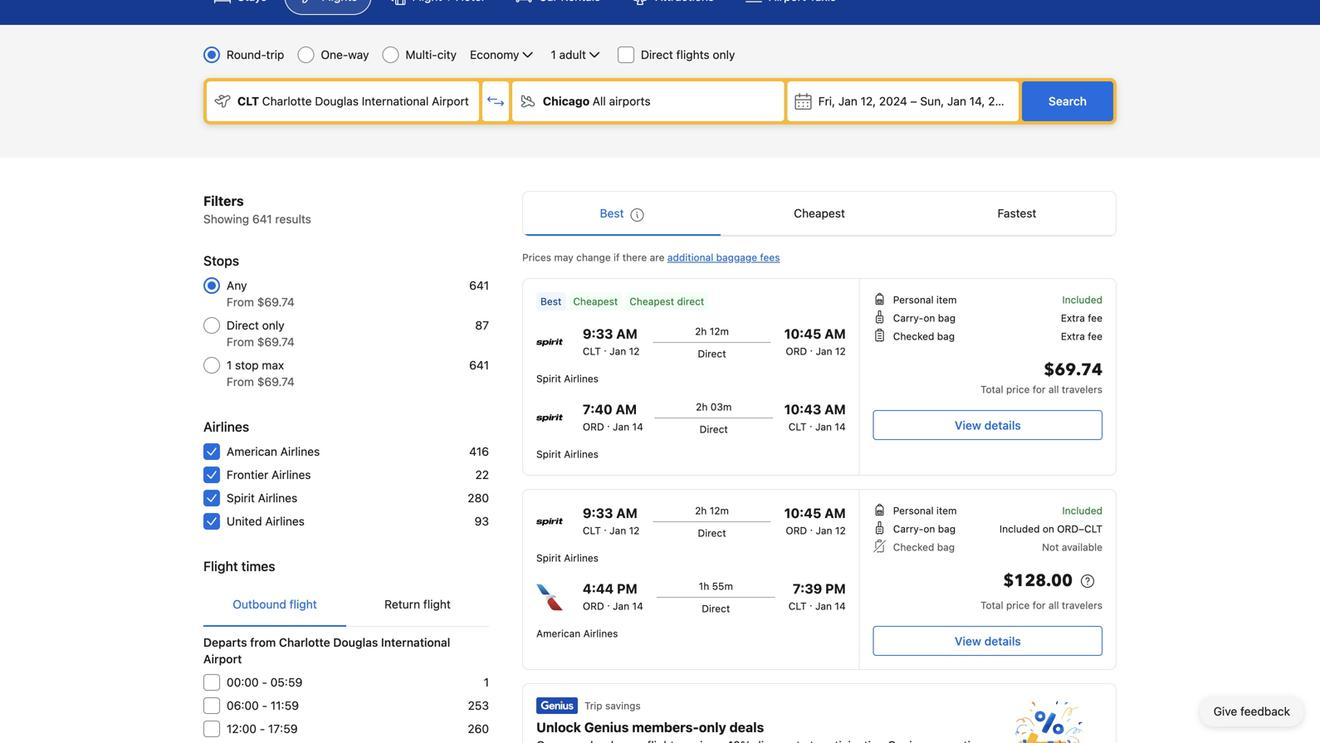 Task type: describe. For each thing, give the bounding box(es) containing it.
7:40 am ord . jan 14
[[583, 402, 644, 433]]

$128.00 region
[[874, 568, 1103, 598]]

carry- for extra fee
[[894, 312, 924, 324]]

2h 03m
[[696, 401, 732, 413]]

direct only from $69.74
[[227, 319, 295, 349]]

. up the 7:40
[[604, 342, 607, 354]]

unlock
[[537, 720, 581, 736]]

departs from charlotte douglas international airport
[[204, 636, 451, 666]]

direct up 2h 03m
[[698, 348, 727, 360]]

airlines down 4:44 pm ord . jan 14
[[584, 628, 618, 640]]

$69.74 inside 'direct only from $69.74'
[[257, 335, 295, 349]]

item for included on
[[937, 505, 957, 517]]

view details for not available
[[955, 635, 1022, 648]]

1 vertical spatial 2h
[[696, 401, 708, 413]]

included for included on
[[1063, 505, 1103, 517]]

best inside best button
[[600, 206, 624, 220]]

available
[[1062, 542, 1103, 553]]

direct left flights
[[641, 48, 674, 61]]

jan inside 10:43 am clt . jan 14
[[816, 421, 832, 433]]

1 adult
[[551, 48, 586, 61]]

if
[[614, 252, 620, 263]]

641 for 1 stop max from $69.74
[[469, 358, 489, 372]]

direct down 1h 55m on the bottom right
[[702, 603, 730, 615]]

additional baggage fees link
[[668, 252, 780, 263]]

- for 00:00
[[262, 676, 267, 690]]

ord up the 7:39
[[786, 525, 808, 537]]

multi-city
[[406, 48, 457, 61]]

0 vertical spatial international
[[362, 94, 429, 108]]

cheapest direct
[[630, 296, 705, 307]]

one-
[[321, 48, 348, 61]]

chicago
[[543, 94, 590, 108]]

spirit airlines up united airlines
[[227, 491, 298, 505]]

$69.74 inside the $69.74 total price for all travelers
[[1045, 359, 1103, 382]]

direct
[[677, 296, 705, 307]]

give feedback
[[1214, 705, 1291, 719]]

00:00 - 05:59
[[227, 676, 303, 690]]

416
[[469, 445, 489, 459]]

flight
[[204, 559, 238, 574]]

frontier airlines
[[227, 468, 311, 482]]

return flight
[[385, 598, 451, 611]]

1 fee from the top
[[1088, 312, 1103, 324]]

flights
[[677, 48, 710, 61]]

details for not available
[[985, 635, 1022, 648]]

on for extra fee
[[924, 312, 936, 324]]

2 vertical spatial 2h
[[695, 505, 707, 517]]

carry-on bag for included on
[[894, 523, 956, 535]]

total inside the $69.74 total price for all travelers
[[981, 384, 1004, 395]]

trip savings
[[585, 700, 641, 712]]

1 for stop
[[227, 358, 232, 372]]

view for not available
[[955, 635, 982, 648]]

–
[[911, 94, 918, 108]]

adult
[[560, 48, 586, 61]]

only inside 'direct only from $69.74'
[[262, 319, 285, 332]]

2 price from the top
[[1007, 600, 1030, 611]]

12 up 10:43 am clt . jan 14
[[836, 346, 846, 357]]

ord inside 7:40 am ord . jan 14
[[583, 421, 605, 433]]

2 vertical spatial only
[[699, 720, 727, 736]]

0 horizontal spatial american
[[227, 445, 277, 459]]

0 vertical spatial 2h
[[695, 326, 707, 337]]

93
[[475, 515, 489, 528]]

round-trip
[[227, 48, 284, 61]]

airlines right united
[[265, 515, 305, 528]]

. up 4:44
[[604, 522, 607, 533]]

direct inside 'direct only from $69.74'
[[227, 319, 259, 332]]

savings
[[606, 700, 641, 712]]

7:40
[[583, 402, 613, 417]]

round-
[[227, 48, 266, 61]]

all inside the $69.74 total price for all travelers
[[1049, 384, 1060, 395]]

clt inside the 7:39 pm clt . jan 14
[[789, 601, 807, 612]]

$69.74 inside "1 stop max from $69.74"
[[257, 375, 295, 389]]

multi-
[[406, 48, 438, 61]]

clt up 4:44
[[583, 525, 601, 537]]

fri, jan 12, 2024 – sun, jan 14, 2024 button
[[788, 81, 1019, 121]]

for inside the $69.74 total price for all travelers
[[1033, 384, 1046, 395]]

airlines right frontier at the left bottom
[[272, 468, 311, 482]]

sun,
[[921, 94, 945, 108]]

deals
[[730, 720, 765, 736]]

from inside any from $69.74
[[227, 295, 254, 309]]

1 9:33 from the top
[[583, 326, 613, 342]]

douglas inside the departs from charlotte douglas international airport
[[333, 636, 378, 650]]

from inside 'direct only from $69.74'
[[227, 335, 254, 349]]

ord–clt
[[1058, 523, 1103, 535]]

search button
[[1023, 81, 1114, 121]]

06:00
[[227, 699, 259, 713]]

view for extra fee
[[955, 419, 982, 432]]

14 for 4:44 pm
[[633, 601, 644, 612]]

1 extra from the top
[[1062, 312, 1086, 324]]

2 2h 12m from the top
[[695, 505, 729, 517]]

item for extra fee
[[937, 294, 957, 306]]

filters showing 641 results
[[204, 193, 311, 226]]

checked bag for included on
[[894, 542, 955, 553]]

spirit airlines up the 7:40
[[537, 373, 599, 385]]

87
[[475, 319, 489, 332]]

outbound flight button
[[204, 583, 346, 626]]

ord up 10:43
[[786, 346, 808, 357]]

0 horizontal spatial cheapest
[[573, 296, 618, 307]]

$128.00
[[1004, 570, 1073, 593]]

12:00
[[227, 722, 257, 736]]

departs
[[204, 636, 247, 650]]

stop
[[235, 358, 259, 372]]

2 9:33 am clt . jan 12 from the top
[[583, 505, 640, 537]]

1 12m from the top
[[710, 326, 729, 337]]

1 2h 12m from the top
[[695, 326, 729, 337]]

trip
[[585, 700, 603, 712]]

united
[[227, 515, 262, 528]]

14 for 7:40 am
[[633, 421, 644, 433]]

10:43
[[785, 402, 822, 417]]

checked for extra fee
[[894, 331, 935, 342]]

search
[[1049, 94, 1087, 108]]

1 extra fee from the top
[[1062, 312, 1103, 324]]

from
[[250, 636, 276, 650]]

view details for extra fee
[[955, 419, 1022, 432]]

frontier
[[227, 468, 269, 482]]

personal for included on
[[894, 505, 934, 517]]

one-way
[[321, 48, 369, 61]]

0 vertical spatial douglas
[[315, 94, 359, 108]]

fri,
[[819, 94, 836, 108]]

times
[[241, 559, 276, 574]]

1h 55m
[[699, 581, 733, 592]]

stops
[[204, 253, 239, 269]]

not
[[1043, 542, 1060, 553]]

253
[[468, 699, 489, 713]]

fastest button
[[919, 192, 1116, 235]]

are
[[650, 252, 665, 263]]

1 horizontal spatial american
[[537, 628, 581, 640]]

personal item for extra fee
[[894, 294, 957, 306]]

price inside the $69.74 total price for all travelers
[[1007, 384, 1030, 395]]

direct flights only
[[641, 48, 736, 61]]

clt up the 7:40
[[583, 346, 601, 357]]

1 vertical spatial american airlines
[[537, 628, 618, 640]]

unlock genius members-only deals
[[537, 720, 765, 736]]

included on ord–clt
[[1000, 523, 1103, 535]]

2 fee from the top
[[1088, 331, 1103, 342]]

flight for outbound flight
[[290, 598, 317, 611]]

direct down 2h 03m
[[700, 424, 728, 435]]

airlines up the 7:40
[[564, 373, 599, 385]]

carry- for included on
[[894, 523, 924, 535]]

results
[[275, 212, 311, 226]]

fees
[[760, 252, 780, 263]]

12 down cheapest direct
[[629, 346, 640, 357]]

checked for included on
[[894, 542, 935, 553]]

jan inside 4:44 pm ord . jan 14
[[613, 601, 630, 612]]

max
[[262, 358, 284, 372]]

12 up 4:44 pm ord . jan 14
[[629, 525, 640, 537]]

14 for 7:39 pm
[[835, 601, 846, 612]]

any from $69.74
[[227, 279, 295, 309]]

am inside 10:43 am clt . jan 14
[[825, 402, 846, 417]]

all
[[593, 94, 606, 108]]

chicago all airports
[[543, 94, 651, 108]]

best button
[[523, 192, 721, 235]]

2 extra from the top
[[1062, 331, 1086, 342]]

baggage
[[717, 252, 758, 263]]

2 vertical spatial included
[[1000, 523, 1040, 535]]

any
[[227, 279, 247, 292]]

airlines up 4:44
[[564, 552, 599, 564]]

jan inside the 7:39 pm clt . jan 14
[[816, 601, 832, 612]]



Task type: locate. For each thing, give the bounding box(es) containing it.
2 personal item from the top
[[894, 505, 957, 517]]

1 vertical spatial total
[[981, 600, 1004, 611]]

2 horizontal spatial 1
[[551, 48, 556, 61]]

carry-
[[894, 312, 924, 324], [894, 523, 924, 535]]

4:44 pm ord . jan 14
[[583, 581, 644, 612]]

extra fee
[[1062, 312, 1103, 324], [1062, 331, 1103, 342]]

2h left 03m
[[696, 401, 708, 413]]

1 carry-on bag from the top
[[894, 312, 956, 324]]

included for extra fee
[[1063, 294, 1103, 306]]

2024 right 14,
[[989, 94, 1017, 108]]

2 horizontal spatial cheapest
[[794, 206, 846, 220]]

way
[[348, 48, 369, 61]]

1
[[551, 48, 556, 61], [227, 358, 232, 372], [484, 676, 489, 690]]

1 2024 from the left
[[880, 94, 908, 108]]

1 vertical spatial extra
[[1062, 331, 1086, 342]]

05:59
[[271, 676, 303, 690]]

ord down 4:44
[[583, 601, 605, 612]]

1 left stop in the left of the page
[[227, 358, 232, 372]]

prices may change if there are additional baggage fees
[[523, 252, 780, 263]]

0 vertical spatial personal item
[[894, 294, 957, 306]]

travelers
[[1062, 384, 1103, 395], [1062, 600, 1103, 611]]

2 vertical spatial 1
[[484, 676, 489, 690]]

best up "if"
[[600, 206, 624, 220]]

- left 05:59
[[262, 676, 267, 690]]

0 horizontal spatial pm
[[617, 581, 638, 597]]

1 vertical spatial details
[[985, 635, 1022, 648]]

view details button for extra fee
[[874, 410, 1103, 440]]

2 2024 from the left
[[989, 94, 1017, 108]]

jan inside 7:40 am ord . jan 14
[[613, 421, 630, 433]]

14 for 10:43 am
[[835, 421, 846, 433]]

1 vertical spatial american
[[537, 628, 581, 640]]

2 carry-on bag from the top
[[894, 523, 956, 535]]

14 inside 4:44 pm ord . jan 14
[[633, 601, 644, 612]]

direct down any from $69.74
[[227, 319, 259, 332]]

1 view from the top
[[955, 419, 982, 432]]

1 all from the top
[[1049, 384, 1060, 395]]

0 vertical spatial carry-on bag
[[894, 312, 956, 324]]

1 vertical spatial 10:45
[[785, 505, 822, 521]]

tab list up the departs from charlotte douglas international airport
[[204, 583, 489, 628]]

city
[[438, 48, 457, 61]]

am
[[617, 326, 638, 342], [825, 326, 846, 342], [616, 402, 637, 417], [825, 402, 846, 417], [617, 505, 638, 521], [825, 505, 846, 521]]

9:33 up the 7:40
[[583, 326, 613, 342]]

there
[[623, 252, 647, 263]]

view details down $128.00 region on the bottom
[[955, 635, 1022, 648]]

2 10:45 from the top
[[785, 505, 822, 521]]

1 up 253
[[484, 676, 489, 690]]

on
[[924, 312, 936, 324], [924, 523, 936, 535], [1043, 523, 1055, 535]]

0 vertical spatial american
[[227, 445, 277, 459]]

view
[[955, 419, 982, 432], [955, 635, 982, 648]]

view details button
[[874, 410, 1103, 440], [874, 626, 1103, 656]]

2 vertical spatial 641
[[469, 358, 489, 372]]

9:33 am clt . jan 12 down cheapest direct
[[583, 326, 640, 357]]

0 vertical spatial 9:33 am clt . jan 12
[[583, 326, 640, 357]]

best image
[[631, 209, 644, 222], [631, 209, 644, 222]]

1 for adult
[[551, 48, 556, 61]]

pm right 4:44
[[617, 581, 638, 597]]

international down return flight button
[[381, 636, 451, 650]]

airports
[[609, 94, 651, 108]]

0 vertical spatial american airlines
[[227, 445, 320, 459]]

fri, jan 12, 2024 – sun, jan 14, 2024
[[819, 94, 1017, 108]]

international down multi-
[[362, 94, 429, 108]]

genius
[[585, 720, 629, 736]]

1 horizontal spatial 2024
[[989, 94, 1017, 108]]

give feedback button
[[1201, 697, 1304, 727]]

am inside 7:40 am ord . jan 14
[[616, 402, 637, 417]]

cheapest inside cheapest button
[[794, 206, 846, 220]]

only left deals at the right bottom of page
[[699, 720, 727, 736]]

travelers inside the $69.74 total price for all travelers
[[1062, 384, 1103, 395]]

0 vertical spatial view details button
[[874, 410, 1103, 440]]

from up stop in the left of the page
[[227, 335, 254, 349]]

1 view details from the top
[[955, 419, 1022, 432]]

1 vertical spatial travelers
[[1062, 600, 1103, 611]]

0 horizontal spatial american airlines
[[227, 445, 320, 459]]

pm for 7:39 pm
[[826, 581, 846, 597]]

clt down round-
[[238, 94, 259, 108]]

1 9:33 am clt . jan 12 from the top
[[583, 326, 640, 357]]

best down "may"
[[541, 296, 562, 307]]

2 personal from the top
[[894, 505, 934, 517]]

cheapest button
[[721, 192, 919, 235]]

10:45 up 10:43
[[785, 326, 822, 342]]

2 view details from the top
[[955, 635, 1022, 648]]

outbound flight
[[233, 598, 317, 611]]

from
[[227, 295, 254, 309], [227, 335, 254, 349], [227, 375, 254, 389]]

0 vertical spatial 10:45
[[785, 326, 822, 342]]

tab list for departs from charlotte douglas international airport
[[204, 583, 489, 628]]

0 vertical spatial from
[[227, 295, 254, 309]]

douglas down return flight button
[[333, 636, 378, 650]]

2h 12m up 1h 55m on the bottom right
[[695, 505, 729, 517]]

0 vertical spatial fee
[[1088, 312, 1103, 324]]

trip
[[266, 48, 284, 61]]

2024 left –
[[880, 94, 908, 108]]

0 horizontal spatial airport
[[204, 653, 242, 666]]

2 checked from the top
[[894, 542, 935, 553]]

checked
[[894, 331, 935, 342], [894, 542, 935, 553]]

641 up 87
[[469, 279, 489, 292]]

pm inside 4:44 pm ord . jan 14
[[617, 581, 638, 597]]

06:00 - 11:59
[[227, 699, 299, 713]]

0 horizontal spatial tab list
[[204, 583, 489, 628]]

checked bag
[[894, 331, 955, 342], [894, 542, 955, 553]]

2h 12m down direct
[[695, 326, 729, 337]]

1 vertical spatial -
[[262, 699, 268, 713]]

- for 12:00
[[260, 722, 265, 736]]

personal item for included on
[[894, 505, 957, 517]]

0 vertical spatial checked bag
[[894, 331, 955, 342]]

2 vertical spatial from
[[227, 375, 254, 389]]

airlines
[[564, 373, 599, 385], [204, 419, 249, 435], [281, 445, 320, 459], [564, 449, 599, 460], [272, 468, 311, 482], [258, 491, 298, 505], [265, 515, 305, 528], [564, 552, 599, 564], [584, 628, 618, 640]]

0 vertical spatial carry-
[[894, 312, 924, 324]]

view details down the $69.74 total price for all travelers
[[955, 419, 1022, 432]]

14 inside 7:40 am ord . jan 14
[[633, 421, 644, 433]]

1 vertical spatial 2h 12m
[[695, 505, 729, 517]]

1h
[[699, 581, 710, 592]]

1 vertical spatial best
[[541, 296, 562, 307]]

1 vertical spatial 9:33
[[583, 505, 613, 521]]

11:59
[[271, 699, 299, 713]]

from inside "1 stop max from $69.74"
[[227, 375, 254, 389]]

1 horizontal spatial airport
[[432, 94, 469, 108]]

tab list containing best
[[523, 192, 1116, 237]]

details for extra fee
[[985, 419, 1022, 432]]

clt down 10:43
[[789, 421, 807, 433]]

details down the $69.74 total price for all travelers
[[985, 419, 1022, 432]]

1 checked bag from the top
[[894, 331, 955, 342]]

1 horizontal spatial american airlines
[[537, 628, 618, 640]]

7:39 pm clt . jan 14
[[789, 581, 846, 612]]

flight right 'return'
[[424, 598, 451, 611]]

1 horizontal spatial pm
[[826, 581, 846, 597]]

1 vertical spatial international
[[381, 636, 451, 650]]

spirit airlines up 4:44
[[537, 552, 599, 564]]

. inside the 7:39 pm clt . jan 14
[[810, 597, 813, 609]]

tab list containing outbound flight
[[204, 583, 489, 628]]

clt
[[238, 94, 259, 108], [583, 346, 601, 357], [789, 421, 807, 433], [583, 525, 601, 537], [789, 601, 807, 612]]

. inside 7:40 am ord . jan 14
[[607, 418, 610, 429]]

2h
[[695, 326, 707, 337], [696, 401, 708, 413], [695, 505, 707, 517]]

1 view details button from the top
[[874, 410, 1103, 440]]

0 vertical spatial checked
[[894, 331, 935, 342]]

. up 10:43
[[810, 342, 813, 354]]

1 travelers from the top
[[1062, 384, 1103, 395]]

0 vertical spatial extra fee
[[1062, 312, 1103, 324]]

0 vertical spatial total
[[981, 384, 1004, 395]]

0 vertical spatial 1
[[551, 48, 556, 61]]

1 vertical spatial 12m
[[710, 505, 729, 517]]

tab list up fees
[[523, 192, 1116, 237]]

12,
[[861, 94, 876, 108]]

item
[[937, 294, 957, 306], [937, 505, 957, 517]]

on for included on
[[924, 523, 936, 535]]

1 vertical spatial included
[[1063, 505, 1103, 517]]

1 left adult
[[551, 48, 556, 61]]

from down any on the top
[[227, 295, 254, 309]]

0 vertical spatial included
[[1063, 294, 1103, 306]]

1 vertical spatial extra fee
[[1062, 331, 1103, 342]]

10:45 up the 7:39
[[785, 505, 822, 521]]

641 left 'results'
[[252, 212, 272, 226]]

2 travelers from the top
[[1062, 600, 1103, 611]]

1 item from the top
[[937, 294, 957, 306]]

view details button down $128.00 region on the bottom
[[874, 626, 1103, 656]]

3 from from the top
[[227, 375, 254, 389]]

personal
[[894, 294, 934, 306], [894, 505, 934, 517]]

0 vertical spatial item
[[937, 294, 957, 306]]

2 10:45 am ord . jan 12 from the top
[[785, 505, 846, 537]]

0 vertical spatial details
[[985, 419, 1022, 432]]

genius image
[[537, 698, 578, 714], [537, 698, 578, 714], [1010, 701, 1083, 743]]

pm right the 7:39
[[826, 581, 846, 597]]

airlines up frontier at the left bottom
[[204, 419, 249, 435]]

2 12m from the top
[[710, 505, 729, 517]]

personal for extra fee
[[894, 294, 934, 306]]

0 horizontal spatial best
[[541, 296, 562, 307]]

1 vertical spatial charlotte
[[279, 636, 330, 650]]

airport
[[432, 94, 469, 108], [204, 653, 242, 666]]

0 vertical spatial 12m
[[710, 326, 729, 337]]

1 inside "1 stop max from $69.74"
[[227, 358, 232, 372]]

2 item from the top
[[937, 505, 957, 517]]

2 carry- from the top
[[894, 523, 924, 535]]

1 vertical spatial carry-on bag
[[894, 523, 956, 535]]

1 vertical spatial tab list
[[204, 583, 489, 628]]

included
[[1063, 294, 1103, 306], [1063, 505, 1103, 517], [1000, 523, 1040, 535]]

return
[[385, 598, 420, 611]]

ord down the 7:40
[[583, 421, 605, 433]]

14
[[633, 421, 644, 433], [835, 421, 846, 433], [633, 601, 644, 612], [835, 601, 846, 612]]

2 9:33 from the top
[[583, 505, 613, 521]]

1 from from the top
[[227, 295, 254, 309]]

. down the 7:40
[[607, 418, 610, 429]]

douglas
[[315, 94, 359, 108], [333, 636, 378, 650]]

2 pm from the left
[[826, 581, 846, 597]]

1 vertical spatial checked bag
[[894, 542, 955, 553]]

total price for all travelers
[[981, 600, 1103, 611]]

airport down the city
[[432, 94, 469, 108]]

12:00 - 17:59
[[227, 722, 298, 736]]

0 vertical spatial 641
[[252, 212, 272, 226]]

0 vertical spatial airport
[[432, 94, 469, 108]]

2 flight from the left
[[424, 598, 451, 611]]

10:43 am clt . jan 14
[[785, 402, 846, 433]]

0 vertical spatial all
[[1049, 384, 1060, 395]]

2 checked bag from the top
[[894, 542, 955, 553]]

. inside 10:43 am clt . jan 14
[[810, 418, 813, 429]]

0 horizontal spatial flight
[[290, 598, 317, 611]]

17:59
[[268, 722, 298, 736]]

charlotte right "from"
[[279, 636, 330, 650]]

1 horizontal spatial best
[[600, 206, 624, 220]]

1 vertical spatial item
[[937, 505, 957, 517]]

.
[[604, 342, 607, 354], [810, 342, 813, 354], [607, 418, 610, 429], [810, 418, 813, 429], [604, 522, 607, 533], [810, 522, 813, 533], [607, 597, 610, 609], [810, 597, 813, 609]]

pm for 4:44 pm
[[617, 581, 638, 597]]

0 vertical spatial for
[[1033, 384, 1046, 395]]

0 horizontal spatial 2024
[[880, 94, 908, 108]]

0 vertical spatial only
[[713, 48, 736, 61]]

1 adult button
[[549, 45, 605, 65]]

2 view from the top
[[955, 635, 982, 648]]

jan
[[839, 94, 858, 108], [948, 94, 967, 108], [610, 346, 627, 357], [816, 346, 833, 357], [613, 421, 630, 433], [816, 421, 832, 433], [610, 525, 627, 537], [816, 525, 833, 537], [613, 601, 630, 612], [816, 601, 832, 612]]

. down 10:43
[[810, 418, 813, 429]]

7:39
[[793, 581, 823, 597]]

00:00
[[227, 676, 259, 690]]

airlines down frontier airlines on the bottom left
[[258, 491, 298, 505]]

1 pm from the left
[[617, 581, 638, 597]]

international inside the departs from charlotte douglas international airport
[[381, 636, 451, 650]]

outbound
[[233, 598, 287, 611]]

extra
[[1062, 312, 1086, 324], [1062, 331, 1086, 342]]

direct up 1h 55m on the bottom right
[[698, 528, 727, 539]]

0 vertical spatial 2h 12m
[[695, 326, 729, 337]]

1 horizontal spatial 1
[[484, 676, 489, 690]]

2 for from the top
[[1033, 600, 1046, 611]]

charlotte down trip
[[262, 94, 312, 108]]

641 inside filters showing 641 results
[[252, 212, 272, 226]]

0 vertical spatial view details
[[955, 419, 1022, 432]]

2 extra fee from the top
[[1062, 331, 1103, 342]]

airlines down the 7:40
[[564, 449, 599, 460]]

clt inside 10:43 am clt . jan 14
[[789, 421, 807, 433]]

1 vertical spatial personal item
[[894, 505, 957, 517]]

- left the 17:59
[[260, 722, 265, 736]]

american airlines down 4:44
[[537, 628, 618, 640]]

2 view details button from the top
[[874, 626, 1103, 656]]

carry-on bag
[[894, 312, 956, 324], [894, 523, 956, 535]]

10:45 am ord . jan 12 up 10:43
[[785, 326, 846, 357]]

spirit airlines down the 7:40
[[537, 449, 599, 460]]

additional
[[668, 252, 714, 263]]

260
[[468, 722, 489, 736]]

details down the total price for all travelers
[[985, 635, 1022, 648]]

airport down departs
[[204, 653, 242, 666]]

2h down direct
[[695, 326, 707, 337]]

1 vertical spatial only
[[262, 319, 285, 332]]

1 vertical spatial all
[[1049, 600, 1060, 611]]

2h up 1h
[[695, 505, 707, 517]]

return flight button
[[346, 583, 489, 626]]

flight right outbound
[[290, 598, 317, 611]]

1 horizontal spatial flight
[[424, 598, 451, 611]]

from down stop in the left of the page
[[227, 375, 254, 389]]

charlotte
[[262, 94, 312, 108], [279, 636, 330, 650]]

2 vertical spatial -
[[260, 722, 265, 736]]

12
[[629, 346, 640, 357], [836, 346, 846, 357], [629, 525, 640, 537], [836, 525, 846, 537]]

economy
[[470, 48, 520, 61]]

0 vertical spatial price
[[1007, 384, 1030, 395]]

. up the 7:39
[[810, 522, 813, 533]]

14 inside the 7:39 pm clt . jan 14
[[835, 601, 846, 612]]

9:33 up 4:44
[[583, 505, 613, 521]]

1 personal from the top
[[894, 294, 934, 306]]

9:33
[[583, 326, 613, 342], [583, 505, 613, 521]]

1 for from the top
[[1033, 384, 1046, 395]]

prices
[[523, 252, 552, 263]]

0 horizontal spatial 1
[[227, 358, 232, 372]]

pm inside the 7:39 pm clt . jan 14
[[826, 581, 846, 597]]

all
[[1049, 384, 1060, 395], [1049, 600, 1060, 611]]

1 details from the top
[[985, 419, 1022, 432]]

only down any from $69.74
[[262, 319, 285, 332]]

tab list
[[523, 192, 1116, 237], [204, 583, 489, 628]]

airport inside the departs from charlotte douglas international airport
[[204, 653, 242, 666]]

12m up 55m
[[710, 505, 729, 517]]

1 flight from the left
[[290, 598, 317, 611]]

checked bag for extra fee
[[894, 331, 955, 342]]

22
[[476, 468, 489, 482]]

1 vertical spatial 641
[[469, 279, 489, 292]]

airlines up frontier airlines on the bottom left
[[281, 445, 320, 459]]

charlotte inside the departs from charlotte douglas international airport
[[279, 636, 330, 650]]

carry-on bag for extra fee
[[894, 312, 956, 324]]

1 inside 1 adult dropdown button
[[551, 48, 556, 61]]

1 price from the top
[[1007, 384, 1030, 395]]

. inside 4:44 pm ord . jan 14
[[607, 597, 610, 609]]

1 carry- from the top
[[894, 312, 924, 324]]

$69.74 total price for all travelers
[[981, 359, 1103, 395]]

1 total from the top
[[981, 384, 1004, 395]]

ord inside 4:44 pm ord . jan 14
[[583, 601, 605, 612]]

12 up the 7:39 pm clt . jan 14
[[836, 525, 846, 537]]

1 vertical spatial for
[[1033, 600, 1046, 611]]

10:45 am ord . jan 12
[[785, 326, 846, 357], [785, 505, 846, 537]]

0 vertical spatial view
[[955, 419, 982, 432]]

1 vertical spatial personal
[[894, 505, 934, 517]]

14 inside 10:43 am clt . jan 14
[[835, 421, 846, 433]]

. down 4:44
[[607, 597, 610, 609]]

members-
[[632, 720, 699, 736]]

flight times
[[204, 559, 276, 574]]

1 checked from the top
[[894, 331, 935, 342]]

1 10:45 from the top
[[785, 326, 822, 342]]

1 vertical spatial view details
[[955, 635, 1022, 648]]

view details button for not available
[[874, 626, 1103, 656]]

0 vertical spatial 10:45 am ord . jan 12
[[785, 326, 846, 357]]

- left '11:59'
[[262, 699, 268, 713]]

fastest
[[998, 206, 1037, 220]]

view details button down the $69.74 total price for all travelers
[[874, 410, 1103, 440]]

2 from from the top
[[227, 335, 254, 349]]

1 vertical spatial 9:33 am clt . jan 12
[[583, 505, 640, 537]]

10:45 am ord . jan 12 up the 7:39
[[785, 505, 846, 537]]

0 vertical spatial extra
[[1062, 312, 1086, 324]]

0 vertical spatial 9:33
[[583, 326, 613, 342]]

not available
[[1043, 542, 1103, 553]]

2 details from the top
[[985, 635, 1022, 648]]

1 horizontal spatial tab list
[[523, 192, 1116, 237]]

2 all from the top
[[1049, 600, 1060, 611]]

641
[[252, 212, 272, 226], [469, 279, 489, 292], [469, 358, 489, 372]]

only right flights
[[713, 48, 736, 61]]

united airlines
[[227, 515, 305, 528]]

american airlines up frontier airlines on the bottom left
[[227, 445, 320, 459]]

0 vertical spatial personal
[[894, 294, 934, 306]]

641 down 87
[[469, 358, 489, 372]]

1 vertical spatial carry-
[[894, 523, 924, 535]]

filters
[[204, 193, 244, 209]]

0 vertical spatial tab list
[[523, 192, 1116, 237]]

2 total from the top
[[981, 600, 1004, 611]]

12m down additional baggage fees link
[[710, 326, 729, 337]]

1 vertical spatial view
[[955, 635, 982, 648]]

. down the 7:39
[[810, 597, 813, 609]]

1 vertical spatial douglas
[[333, 636, 378, 650]]

0 vertical spatial travelers
[[1062, 384, 1103, 395]]

10:45
[[785, 326, 822, 342], [785, 505, 822, 521]]

0 vertical spatial charlotte
[[262, 94, 312, 108]]

1 vertical spatial 1
[[227, 358, 232, 372]]

$69.74 inside any from $69.74
[[257, 295, 295, 309]]

douglas down one-
[[315, 94, 359, 108]]

1 horizontal spatial cheapest
[[630, 296, 675, 307]]

1 vertical spatial view details button
[[874, 626, 1103, 656]]

1 stop max from $69.74
[[227, 358, 295, 389]]

tab list for prices may change if there are
[[523, 192, 1116, 237]]

1 10:45 am ord . jan 12 from the top
[[785, 326, 846, 357]]

flight for return flight
[[424, 598, 451, 611]]

1 vertical spatial checked
[[894, 542, 935, 553]]

641 for any from $69.74
[[469, 279, 489, 292]]

0 vertical spatial -
[[262, 676, 267, 690]]

1 vertical spatial 10:45 am ord . jan 12
[[785, 505, 846, 537]]

may
[[554, 252, 574, 263]]

1 personal item from the top
[[894, 294, 957, 306]]

for
[[1033, 384, 1046, 395], [1033, 600, 1046, 611]]

clt down the 7:39
[[789, 601, 807, 612]]

- for 06:00
[[262, 699, 268, 713]]

9:33 am clt . jan 12 up 4:44
[[583, 505, 640, 537]]

4:44
[[583, 581, 614, 597]]



Task type: vqa. For each thing, say whether or not it's contained in the screenshot.
ONT
no



